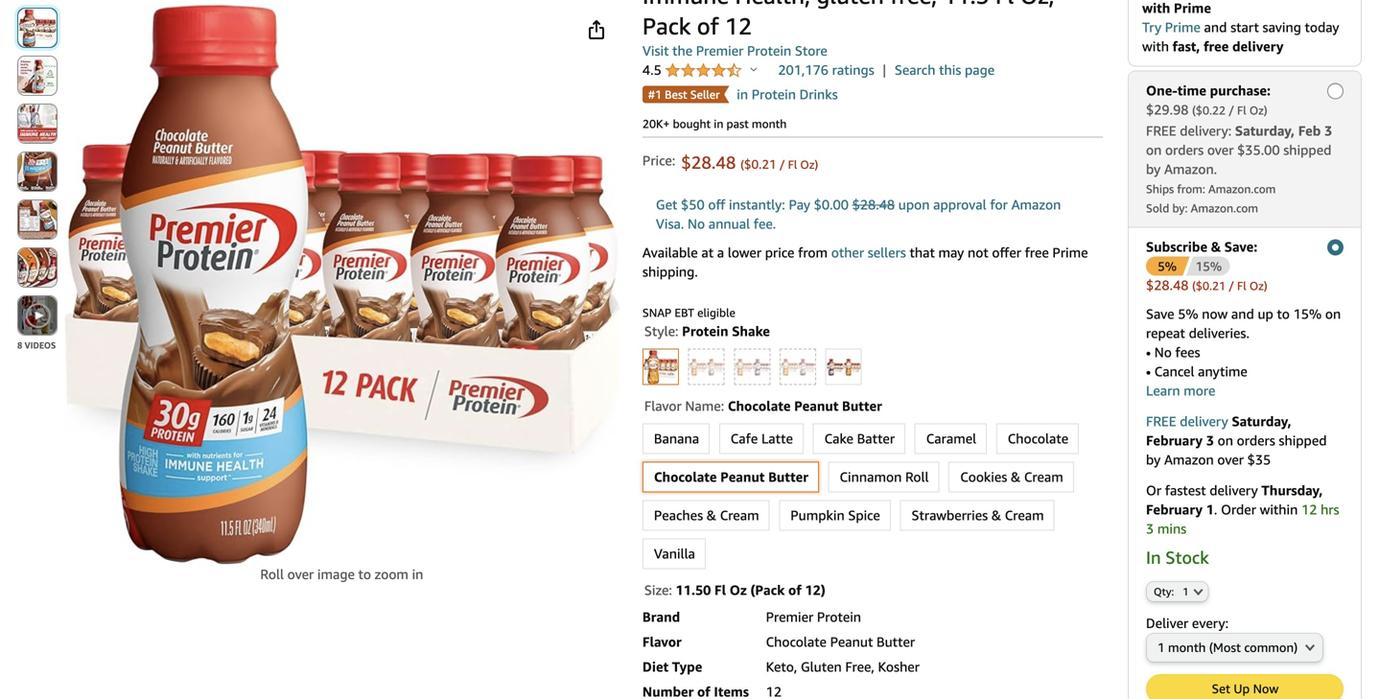 Task type: vqa. For each thing, say whether or not it's contained in the screenshot.


Task type: describe. For each thing, give the bounding box(es) containing it.
february for saturday, february 3
[[1146, 432, 1203, 448]]

$50
[[681, 197, 705, 212]]

eligible
[[698, 306, 736, 319]]

12 hrs 3 mins
[[1146, 502, 1340, 537]]

search
[[895, 62, 936, 78]]

anytime
[[1198, 363, 1248, 379]]

get
[[656, 197, 678, 212]]

cafe latte
[[731, 431, 793, 447]]

chocolate button
[[997, 424, 1078, 453]]

on inside the one-time purchase: $29.98 ( $0.22 / fl oz) free delivery: saturday, feb 3 on orders over $35.00 shipped by amazon. ships from: amazon.com sold by: amazon.com
[[1146, 142, 1162, 158]]

5% inside save 5% now and up to 15% on repeat deliveries. • no fees • cancel anytime learn more
[[1178, 306, 1199, 322]]

common)
[[1245, 640, 1298, 655]]

roll inside cinnamon roll button
[[906, 469, 929, 485]]

sold
[[1146, 201, 1170, 215]]

and inside save 5% now and up to 15% on repeat deliveries. • no fees • cancel anytime learn more
[[1232, 306, 1255, 322]]

1 vertical spatial chocolate peanut butter
[[766, 634, 915, 650]]

prime inside that may not offer free prime shipping.
[[1053, 245, 1088, 260]]

(pack
[[751, 582, 785, 598]]

caramel
[[926, 431, 977, 447]]

0 vertical spatial prime
[[1165, 19, 1201, 35]]

save 5% now and up to 15% on repeat deliveries. • no fees • cancel anytime learn more
[[1146, 306, 1341, 398]]

diet type
[[643, 659, 703, 675]]

peaches & cream
[[654, 507, 759, 523]]

12
[[1302, 502, 1317, 517]]

$35.00
[[1238, 142, 1280, 158]]

visit the premier protein store link
[[643, 43, 828, 59]]

from
[[798, 245, 828, 260]]

february for thursday, february 1
[[1146, 502, 1203, 517]]

option group for style: protein shake
[[637, 345, 1103, 389]]

past
[[727, 117, 749, 130]]

protein up the popover icon
[[747, 43, 792, 59]]

deliveries.
[[1189, 325, 1250, 341]]

0 horizontal spatial $28.48
[[681, 152, 736, 173]]

ratings
[[832, 62, 874, 78]]

( inside price: $28.48 ( $0.21 / fl oz)
[[741, 158, 744, 171]]

no inside save 5% now and up to 15% on repeat deliveries. • no fees • cancel anytime learn more
[[1155, 344, 1172, 360]]

kosher
[[878, 659, 920, 675]]

up
[[1258, 306, 1274, 322]]

0 horizontal spatial in
[[412, 566, 423, 582]]

batter
[[857, 431, 895, 447]]

sellers
[[868, 245, 906, 260]]

drinks
[[800, 86, 838, 102]]

$35
[[1248, 452, 1271, 467]]

0 horizontal spatial premier
[[696, 43, 744, 59]]

0 vertical spatial amazon.com
[[1209, 182, 1276, 196]]

flavor name: chocolate peanut butter
[[645, 398, 882, 414]]

price
[[765, 245, 795, 260]]

store
[[795, 43, 828, 59]]

flavor for flavor name: chocolate peanut butter
[[645, 398, 682, 414]]

0 vertical spatial butter
[[842, 398, 882, 414]]

save
[[1146, 306, 1175, 322]]

free delivery link
[[1146, 413, 1229, 429]]

caramel button
[[916, 424, 986, 453]]

no inside upon approval for amazon visa. no annual fee.
[[688, 216, 705, 232]]

0 vertical spatial free
[[1204, 38, 1229, 54]]

fl left oz
[[715, 582, 726, 598]]

start
[[1231, 19, 1259, 35]]

repeat
[[1146, 325, 1186, 341]]

butter inside button
[[768, 469, 809, 485]]

#1 best seller
[[648, 88, 720, 101]]

seller
[[690, 88, 720, 101]]

fl inside the one-time purchase: $29.98 ( $0.22 / fl oz) free delivery: saturday, feb 3 on orders over $35.00 shipped by amazon. ships from: amazon.com sold by: amazon.com
[[1237, 103, 1247, 117]]

feb
[[1299, 123, 1321, 138]]

3 inside the one-time purchase: $29.98 ( $0.22 / fl oz) free delivery: saturday, feb 3 on orders over $35.00 shipped by amazon. ships from: amazon.com sold by: amazon.com
[[1325, 123, 1333, 138]]

$0.21 inside $28.48 ( $0.21 / fl oz)
[[1196, 279, 1226, 292]]

save:
[[1225, 239, 1258, 255]]

or fastest delivery
[[1146, 482, 1262, 498]]

1 month (most common)
[[1158, 640, 1298, 655]]

saturday, inside the one-time purchase: $29.98 ( $0.22 / fl oz) free delivery: saturday, feb 3 on orders over $35.00 shipped by amazon. ships from: amazon.com sold by: amazon.com
[[1235, 123, 1295, 138]]

cinnamon roll button
[[829, 463, 939, 492]]

12)
[[805, 582, 826, 598]]

1 • from the top
[[1146, 344, 1151, 360]]

3 for saturday, february 3
[[1207, 432, 1214, 448]]

try prime
[[1143, 19, 1201, 35]]

protein for style: protein shake
[[682, 323, 729, 339]]

1 inside thursday, february 1
[[1207, 502, 1214, 517]]

free inside that may not offer free prime shipping.
[[1025, 245, 1049, 260]]

style:
[[645, 323, 679, 339]]

/ inside the one-time purchase: $29.98 ( $0.22 / fl oz) free delivery: saturday, feb 3 on orders over $35.00 shipped by amazon. ships from: amazon.com sold by: amazon.com
[[1229, 103, 1234, 117]]

cinnamon roll
[[840, 469, 929, 485]]

peaches
[[654, 507, 703, 523]]

annual
[[709, 216, 750, 232]]

on inside save 5% now and up to 15% on repeat deliveries. • no fees • cancel anytime learn more
[[1326, 306, 1341, 322]]

protein shake + protein shake(pack of 12) image
[[827, 350, 861, 384]]

diet
[[643, 659, 669, 675]]

fast, free delivery
[[1173, 38, 1284, 54]]

or
[[1146, 482, 1162, 498]]

not
[[968, 245, 989, 260]]

image
[[317, 566, 355, 582]]

search this page link
[[895, 60, 995, 80]]

type
[[672, 659, 703, 675]]

over inside the one-time purchase: $29.98 ( $0.22 / fl oz) free delivery: saturday, feb 3 on orders over $35.00 shipped by amazon. ships from: amazon.com sold by: amazon.com
[[1208, 142, 1234, 158]]

201,176
[[778, 62, 829, 78]]

cream for cookies & cream
[[1024, 469, 1064, 485]]

of
[[789, 582, 802, 598]]

approval
[[934, 197, 987, 212]]

2 horizontal spatial in
[[737, 86, 748, 102]]

fee.
[[754, 216, 776, 232]]

ebt
[[675, 306, 695, 319]]

20k+
[[643, 117, 670, 130]]

saving
[[1263, 19, 1302, 35]]

best
[[665, 88, 687, 101]]

0 vertical spatial month
[[752, 117, 787, 130]]

upon approval for amazon visa. no annual fee.
[[656, 197, 1061, 232]]

protein shake + protein shake cinnamon roll image
[[781, 350, 815, 384]]

up
[[1234, 681, 1250, 696]]

(most
[[1210, 640, 1241, 655]]

and inside and start saving today with
[[1204, 19, 1227, 35]]

3 for 12 hrs 3 mins
[[1146, 521, 1154, 537]]

protein shake + protein shake chocolate image
[[735, 350, 770, 384]]

pumpkin
[[791, 507, 845, 523]]

( inside the one-time purchase: $29.98 ( $0.22 / fl oz) free delivery: saturday, feb 3 on orders over $35.00 shipped by amazon. ships from: amazon.com sold by: amazon.com
[[1193, 103, 1196, 117]]

one-
[[1146, 82, 1178, 98]]

cookies & cream
[[960, 469, 1064, 485]]

page
[[965, 62, 995, 78]]

stock
[[1166, 547, 1209, 568]]

1 vertical spatial amazon.com
[[1191, 201, 1259, 215]]

free,
[[845, 659, 875, 675]]

time
[[1178, 82, 1207, 98]]

offer
[[992, 245, 1022, 260]]

1 vertical spatial delivery
[[1180, 413, 1229, 429]]

may
[[939, 245, 964, 260]]

dropdown image
[[1306, 643, 1315, 651]]

price:
[[643, 153, 676, 168]]

visit
[[643, 43, 669, 59]]

1 horizontal spatial month
[[1168, 640, 1206, 655]]



Task type: locate. For each thing, give the bounding box(es) containing it.
2 vertical spatial oz)
[[1250, 279, 1268, 292]]

/ inside price: $28.48 ( $0.21 / fl oz)
[[780, 158, 785, 171]]

delivery down start
[[1233, 38, 1284, 54]]

protein for in protein drinks
[[752, 86, 796, 102]]

0 vertical spatial oz)
[[1250, 103, 1268, 117]]

oz) inside the one-time purchase: $29.98 ( $0.22 / fl oz) free delivery: saturday, feb 3 on orders over $35.00 shipped by amazon. ships from: amazon.com sold by: amazon.com
[[1250, 103, 1268, 117]]

option group
[[637, 345, 1103, 389], [637, 420, 1103, 573]]

butter down latte at the bottom of page
[[768, 469, 809, 485]]

february down free delivery
[[1146, 432, 1203, 448]]

butter up kosher
[[877, 634, 915, 650]]

cream
[[1024, 469, 1064, 485], [720, 507, 759, 523], [1005, 507, 1044, 523]]

2 vertical spatial peanut
[[830, 634, 873, 650]]

fl up pay
[[788, 158, 797, 171]]

1 vertical spatial roll
[[260, 566, 284, 582]]

$28.48 ( $0.21 / fl oz)
[[1146, 277, 1268, 293]]

butter up cake batter
[[842, 398, 882, 414]]

$29.98
[[1146, 102, 1189, 117]]

over down delivery:
[[1208, 142, 1234, 158]]

2 option group from the top
[[637, 420, 1103, 573]]

0 vertical spatial delivery
[[1233, 38, 1284, 54]]

available
[[643, 245, 698, 260]]

1 vertical spatial oz)
[[800, 158, 818, 171]]

1 horizontal spatial amazon
[[1165, 452, 1214, 467]]

delivery for fastest
[[1210, 482, 1258, 498]]

keto, gluten free, kosher
[[766, 659, 920, 675]]

2 vertical spatial butter
[[877, 634, 915, 650]]

cream down chocolate button on the bottom
[[1024, 469, 1064, 485]]

1 vertical spatial peanut
[[721, 469, 765, 485]]

1 vertical spatial premier
[[766, 609, 814, 625]]

& down cookies
[[992, 507, 1002, 523]]

0 vertical spatial in
[[737, 86, 748, 102]]

oz) up "up"
[[1250, 279, 1268, 292]]

1 horizontal spatial 3
[[1207, 432, 1214, 448]]

from:
[[1177, 182, 1206, 196]]

deliver every:
[[1146, 615, 1229, 631]]

orders
[[1166, 142, 1204, 158], [1237, 432, 1276, 448]]

pay
[[789, 197, 811, 212]]

amazon.com down $35.00
[[1209, 182, 1276, 196]]

1 left dropdown image
[[1183, 585, 1189, 598]]

2 vertical spatial /
[[1229, 279, 1234, 292]]

by inside on orders shipped by amazon over $35
[[1146, 452, 1161, 467]]

fl down save:
[[1237, 279, 1247, 292]]

2 horizontal spatial on
[[1326, 306, 1341, 322]]

amazon inside on orders shipped by amazon over $35
[[1165, 452, 1214, 467]]

delivery up 'order'
[[1210, 482, 1258, 498]]

1 vertical spatial (
[[741, 158, 744, 171]]

chocolate peanut butter inside button
[[654, 469, 809, 485]]

( down time
[[1193, 103, 1196, 117]]

&
[[1211, 239, 1221, 255], [1011, 469, 1021, 485], [707, 507, 717, 523], [992, 507, 1002, 523]]

flavor
[[645, 398, 682, 414], [643, 634, 682, 650]]

by up "or"
[[1146, 452, 1161, 467]]

chocolate up peaches
[[654, 469, 717, 485]]

and left "up"
[[1232, 306, 1255, 322]]

5%
[[1158, 259, 1177, 274], [1178, 306, 1199, 322]]

0 horizontal spatial free
[[1025, 245, 1049, 260]]

201,176 ratings link
[[778, 62, 874, 78]]

to right "up"
[[1277, 306, 1290, 322]]

0 vertical spatial february
[[1146, 432, 1203, 448]]

prime up the fast,
[[1165, 19, 1201, 35]]

qty:
[[1154, 585, 1174, 598]]

free
[[1204, 38, 1229, 54], [1025, 245, 1049, 260]]

0 vertical spatial chocolate peanut butter
[[654, 469, 809, 485]]

1 horizontal spatial $0.21
[[1196, 279, 1226, 292]]

1 vertical spatial 15%
[[1294, 306, 1322, 322]]

/
[[1229, 103, 1234, 117], [780, 158, 785, 171], [1229, 279, 1234, 292]]

amazon.com down from:
[[1191, 201, 1259, 215]]

oz) inside price: $28.48 ( $0.21 / fl oz)
[[800, 158, 818, 171]]

peanut up cake
[[794, 398, 839, 414]]

saturday,
[[1235, 123, 1295, 138], [1232, 413, 1292, 429]]

now
[[1202, 306, 1228, 322]]

over left image
[[287, 566, 314, 582]]

1 horizontal spatial to
[[1277, 306, 1290, 322]]

visa.
[[656, 216, 684, 232]]

month down deliver every:
[[1168, 640, 1206, 655]]

february inside thursday, february 1
[[1146, 502, 1203, 517]]

2 vertical spatial delivery
[[1210, 482, 1258, 498]]

month
[[752, 117, 787, 130], [1168, 640, 1206, 655]]

0 horizontal spatial 1
[[1158, 640, 1165, 655]]

flavor for flavor
[[643, 634, 682, 650]]

protein for premier protein
[[817, 609, 861, 625]]

other sellers link
[[831, 245, 906, 260]]

by inside the one-time purchase: $29.98 ( $0.22 / fl oz) free delivery: saturday, feb 3 on orders over $35.00 shipped by amazon. ships from: amazon.com sold by: amazon.com
[[1146, 161, 1161, 177]]

free down 'learn more' link
[[1146, 413, 1177, 429]]

cream down cookies & cream button
[[1005, 507, 1044, 523]]

1 free from the top
[[1146, 123, 1177, 138]]

3 left the mins
[[1146, 521, 1154, 537]]

in left past
[[714, 117, 724, 130]]

for
[[990, 197, 1008, 212]]

1 vertical spatial /
[[780, 158, 785, 171]]

& left save:
[[1211, 239, 1221, 255]]

flavor down brand
[[643, 634, 682, 650]]

3
[[1325, 123, 1333, 138], [1207, 432, 1214, 448], [1146, 521, 1154, 537]]

1 vertical spatial $0.21
[[1196, 279, 1226, 292]]

option group for flavor name: chocolate peanut butter
[[637, 420, 1103, 573]]

1 horizontal spatial and
[[1232, 306, 1255, 322]]

0 vertical spatial and
[[1204, 19, 1227, 35]]

| search this page
[[883, 62, 995, 78]]

free inside the one-time purchase: $29.98 ( $0.22 / fl oz) free delivery: saturday, feb 3 on orders over $35.00 shipped by amazon. ships from: amazon.com sold by: amazon.com
[[1146, 123, 1177, 138]]

today
[[1305, 19, 1340, 35]]

& inside button
[[992, 507, 1002, 523]]

learn more link
[[1146, 383, 1216, 398]]

15% inside save 5% now and up to 15% on repeat deliveries. • no fees • cancel anytime learn more
[[1294, 306, 1322, 322]]

dropdown image
[[1194, 588, 1204, 595]]

chocolate up cafe latte
[[728, 398, 791, 414]]

0 vertical spatial 5%
[[1158, 259, 1177, 274]]

( down the "subscribe & save:"
[[1193, 279, 1196, 292]]

$0.21 up instantly:
[[744, 157, 777, 172]]

/ inside $28.48 ( $0.21 / fl oz)
[[1229, 279, 1234, 292]]

0 horizontal spatial roll
[[260, 566, 284, 582]]

amazon right the for
[[1012, 197, 1061, 212]]

oz
[[730, 582, 747, 598]]

chocolate peanut butter up keto, gluten free, kosher
[[766, 634, 915, 650]]

roll right cinnamon
[[906, 469, 929, 485]]

1 february from the top
[[1146, 432, 1203, 448]]

shipped inside the one-time purchase: $29.98 ( $0.22 / fl oz) free delivery: saturday, feb 3 on orders over $35.00 shipped by amazon. ships from: amazon.com sold by: amazon.com
[[1284, 142, 1332, 158]]

2 vertical spatial on
[[1218, 432, 1234, 448]]

0 horizontal spatial 15%
[[1196, 259, 1222, 274]]

price: $28.48 ( $0.21 / fl oz)
[[643, 152, 818, 173]]

1 horizontal spatial no
[[1155, 344, 1172, 360]]

amazon.
[[1165, 161, 1217, 177]]

15% right "up"
[[1294, 306, 1322, 322]]

try
[[1143, 19, 1162, 35]]

fl down purchase:
[[1237, 103, 1247, 117]]

3 right feb
[[1325, 123, 1333, 138]]

1 vertical spatial prime
[[1053, 245, 1088, 260]]

pumpkin spice
[[791, 507, 880, 523]]

option group containing banana
[[637, 420, 1103, 573]]

5% down the "subscribe" on the right of page
[[1158, 259, 1177, 274]]

1 horizontal spatial in
[[714, 117, 724, 130]]

lower
[[728, 245, 762, 260]]

cream for strawberries & cream
[[1005, 507, 1044, 523]]

cream inside cookies & cream button
[[1024, 469, 1064, 485]]

$0.00
[[814, 197, 849, 212]]

snap ebt eligible
[[643, 306, 736, 319]]

1 vertical spatial to
[[358, 566, 371, 582]]

1 horizontal spatial prime
[[1165, 19, 1201, 35]]

the
[[673, 43, 693, 59]]

1 down "or fastest delivery"
[[1207, 502, 1214, 517]]

cake batter button
[[814, 424, 905, 453]]

1 by from the top
[[1146, 161, 1161, 177]]

1 down deliver
[[1158, 640, 1165, 655]]

1 vertical spatial •
[[1146, 363, 1151, 379]]

0 horizontal spatial 5%
[[1158, 259, 1177, 274]]

cafe
[[731, 431, 758, 447]]

1 option group from the top
[[637, 345, 1103, 389]]

oz) down purchase:
[[1250, 103, 1268, 117]]

no down $50
[[688, 216, 705, 232]]

orders up "amazon."
[[1166, 142, 1204, 158]]

/ right $0.22
[[1229, 103, 1234, 117]]

qty: 1
[[1154, 585, 1189, 598]]

5% left now
[[1178, 306, 1199, 322]]

by up ships
[[1146, 161, 1161, 177]]

protein down the popover icon
[[752, 86, 796, 102]]

and up 'fast, free delivery'
[[1204, 19, 1227, 35]]

free right offer
[[1025, 245, 1049, 260]]

cancel
[[1155, 363, 1195, 379]]

2 vertical spatial 1
[[1158, 640, 1165, 655]]

delivery down 'learn more' link
[[1180, 413, 1229, 429]]

0 vertical spatial shipped
[[1284, 142, 1332, 158]]

mins
[[1158, 521, 1187, 537]]

on down radio active image
[[1326, 306, 1341, 322]]

amazon
[[1012, 197, 1061, 212], [1165, 452, 1214, 467]]

2 free from the top
[[1146, 413, 1177, 429]]

premier down of
[[766, 609, 814, 625]]

1 vertical spatial amazon
[[1165, 452, 1214, 467]]

in right zoom
[[412, 566, 423, 582]]

0 vertical spatial amazon
[[1012, 197, 1061, 212]]

None submit
[[18, 9, 57, 47], [18, 57, 57, 95], [18, 105, 57, 143], [18, 153, 57, 191], [18, 200, 57, 239], [18, 248, 57, 287], [18, 296, 57, 335], [18, 9, 57, 47], [18, 57, 57, 95], [18, 105, 57, 143], [18, 153, 57, 191], [18, 200, 57, 239], [18, 248, 57, 287], [18, 296, 57, 335]]

free right the fast,
[[1204, 38, 1229, 54]]

purchase:
[[1210, 82, 1271, 98]]

& right cookies
[[1011, 469, 1021, 485]]

subscribe
[[1146, 239, 1208, 255]]

1 horizontal spatial premier
[[766, 609, 814, 625]]

month right past
[[752, 117, 787, 130]]

15%
[[1196, 259, 1222, 274], [1294, 306, 1322, 322]]

cream for peaches & cream
[[720, 507, 759, 523]]

oz) up pay
[[800, 158, 818, 171]]

radio active image
[[1328, 239, 1344, 255]]

in
[[737, 86, 748, 102], [714, 117, 724, 130], [412, 566, 423, 582]]

1 horizontal spatial free
[[1204, 38, 1229, 54]]

chocolate peanut butter button
[[644, 463, 818, 492]]

3 inside 12 hrs 3 mins
[[1146, 521, 1154, 537]]

over inside on orders shipped by amazon over $35
[[1218, 452, 1244, 467]]

2 vertical spatial in
[[412, 566, 423, 582]]

• down repeat
[[1146, 344, 1151, 360]]

$28.48
[[681, 152, 736, 173], [852, 197, 895, 212], [1146, 277, 1189, 293]]

at
[[702, 245, 714, 260]]

2 horizontal spatial $28.48
[[1146, 277, 1189, 293]]

over left '$35'
[[1218, 452, 1244, 467]]

0 vertical spatial by
[[1146, 161, 1161, 177]]

february inside the saturday, february 3
[[1146, 432, 1203, 448]]

1 vertical spatial no
[[1155, 344, 1172, 360]]

shipped
[[1284, 142, 1332, 158], [1279, 432, 1327, 448]]

0 horizontal spatial to
[[358, 566, 371, 582]]

( inside $28.48 ( $0.21 / fl oz)
[[1193, 279, 1196, 292]]

0 vertical spatial $0.21
[[744, 157, 777, 172]]

amazon inside upon approval for amazon visa. no annual fee.
[[1012, 197, 1061, 212]]

cream inside peaches & cream 'button'
[[720, 507, 759, 523]]

0 vertical spatial to
[[1277, 306, 1290, 322]]

$28.48 down 20k+ bought in past month
[[681, 152, 736, 173]]

( down past
[[741, 158, 744, 171]]

3 inside the saturday, february 3
[[1207, 432, 1214, 448]]

february up the mins
[[1146, 502, 1203, 517]]

3 down free delivery link
[[1207, 432, 1214, 448]]

1 vertical spatial 3
[[1207, 432, 1214, 448]]

shipped inside on orders shipped by amazon over $35
[[1279, 432, 1327, 448]]

0 vertical spatial 15%
[[1196, 259, 1222, 274]]

1 horizontal spatial 1
[[1183, 585, 1189, 598]]

cream inside strawberries & cream button
[[1005, 507, 1044, 523]]

shipped up thursday,
[[1279, 432, 1327, 448]]

protein down eligible
[[682, 323, 729, 339]]

delivery for free
[[1233, 38, 1284, 54]]

1 horizontal spatial 5%
[[1178, 306, 1199, 322]]

name:
[[685, 398, 724, 414]]

1 horizontal spatial roll
[[906, 469, 929, 485]]

cream down chocolate peanut butter button
[[720, 507, 759, 523]]

protein shake + protein shake caramel image
[[689, 350, 724, 384]]

$0.21 up now
[[1196, 279, 1226, 292]]

fast,
[[1173, 38, 1200, 54]]

premier up "4.5" button
[[696, 43, 744, 59]]

butter
[[842, 398, 882, 414], [768, 469, 809, 485], [877, 634, 915, 650]]

1 horizontal spatial on
[[1218, 432, 1234, 448]]

now
[[1253, 681, 1279, 696]]

0 vertical spatial (
[[1193, 103, 1196, 117]]

peanut inside button
[[721, 469, 765, 485]]

protein down 12)
[[817, 609, 861, 625]]

off
[[708, 197, 726, 212]]

on orders shipped by amazon over $35
[[1146, 432, 1327, 467]]

vanilla button
[[644, 540, 705, 568]]

size: 11.50 fl oz (pack of 12)
[[645, 582, 826, 598]]

2 vertical spatial $28.48
[[1146, 277, 1189, 293]]

1 horizontal spatial orders
[[1237, 432, 1276, 448]]

.
[[1214, 502, 1218, 517]]

orders inside the one-time purchase: $29.98 ( $0.22 / fl oz) free delivery: saturday, feb 3 on orders over $35.00 shipped by amazon. ships from: amazon.com sold by: amazon.com
[[1166, 142, 1204, 158]]

1 vertical spatial month
[[1168, 640, 1206, 655]]

1 vertical spatial saturday,
[[1232, 413, 1292, 429]]

0 vertical spatial option group
[[637, 345, 1103, 389]]

/ down save:
[[1229, 279, 1234, 292]]

2 vertical spatial over
[[287, 566, 314, 582]]

$28.48 up "save"
[[1146, 277, 1189, 293]]

1 vertical spatial flavor
[[643, 634, 682, 650]]

$28.48 left upon
[[852, 197, 895, 212]]

vanilla
[[654, 546, 695, 562]]

1 vertical spatial 5%
[[1178, 306, 1199, 322]]

chocolate peanut butter down cafe
[[654, 469, 809, 485]]

on down free delivery link
[[1218, 432, 1234, 448]]

2 • from the top
[[1146, 363, 1151, 379]]

flavor up banana at bottom
[[645, 398, 682, 414]]

/ up get $50 off instantly: pay $0.00 $28.48
[[780, 158, 785, 171]]

20k+ bought in past month
[[643, 117, 787, 130]]

amazon up fastest
[[1165, 452, 1214, 467]]

peanut down cafe
[[721, 469, 765, 485]]

roll left image
[[260, 566, 284, 582]]

2 vertical spatial (
[[1193, 279, 1196, 292]]

to inside save 5% now and up to 15% on repeat deliveries. • no fees • cancel anytime learn more
[[1277, 306, 1290, 322]]

saturday, up $35.00
[[1235, 123, 1295, 138]]

1 vertical spatial by
[[1146, 452, 1161, 467]]

chocolate up keto,
[[766, 634, 827, 650]]

free down $29.98
[[1146, 123, 1177, 138]]

0 horizontal spatial prime
[[1053, 245, 1088, 260]]

0 vertical spatial /
[[1229, 103, 1234, 117]]

$0.21 inside price: $28.48 ( $0.21 / fl oz)
[[744, 157, 777, 172]]

8 videos
[[17, 340, 56, 351]]

1 vertical spatial in
[[714, 117, 724, 130]]

& for cookies
[[1011, 469, 1021, 485]]

and start saving today with
[[1143, 19, 1340, 54]]

pumpkin spice button
[[780, 501, 890, 530]]

chocolate up cookies & cream
[[1008, 431, 1069, 447]]

& for strawberries
[[992, 507, 1002, 523]]

& for subscribe
[[1211, 239, 1221, 255]]

set up now button
[[1147, 675, 1343, 699]]

1 vertical spatial over
[[1218, 452, 1244, 467]]

peanut up free,
[[830, 634, 873, 650]]

15% up $28.48 ( $0.21 / fl oz)
[[1196, 259, 1222, 274]]

orders inside on orders shipped by amazon over $35
[[1237, 432, 1276, 448]]

roll over image to zoom in
[[260, 566, 423, 582]]

saturday, inside the saturday, february 3
[[1232, 413, 1292, 429]]

set
[[1212, 681, 1231, 696]]

radio inactive image
[[1328, 83, 1344, 99]]

saturday, up on orders shipped by amazon over $35
[[1232, 413, 1292, 429]]

1 vertical spatial free
[[1146, 413, 1177, 429]]

in up past
[[737, 86, 748, 102]]

prime right offer
[[1053, 245, 1088, 260]]

keto,
[[766, 659, 797, 675]]

popover image
[[751, 67, 757, 71]]

strawberries & cream button
[[901, 501, 1054, 530]]

to left zoom
[[358, 566, 371, 582]]

0 vertical spatial roll
[[906, 469, 929, 485]]

chocolate
[[728, 398, 791, 414], [1008, 431, 1069, 447], [654, 469, 717, 485], [766, 634, 827, 650]]

no down repeat
[[1155, 344, 1172, 360]]

on up ships
[[1146, 142, 1162, 158]]

2 february from the top
[[1146, 502, 1203, 517]]

subscribe & save:
[[1146, 239, 1258, 255]]

2 horizontal spatial 3
[[1325, 123, 1333, 138]]

0 vertical spatial no
[[688, 216, 705, 232]]

try prime link
[[1143, 19, 1201, 35]]

4.5
[[643, 62, 665, 78]]

protein shake image
[[644, 350, 678, 384]]

videos
[[25, 340, 56, 351]]

1 vertical spatial option group
[[637, 420, 1103, 573]]

& inside 'button'
[[707, 507, 717, 523]]

saturday, february 3
[[1146, 413, 1292, 448]]

1 horizontal spatial $28.48
[[852, 197, 895, 212]]

on inside on orders shipped by amazon over $35
[[1218, 432, 1234, 448]]

& inside button
[[1011, 469, 1021, 485]]

1 vertical spatial $28.48
[[852, 197, 895, 212]]

banana button
[[644, 424, 709, 453]]

0 vertical spatial peanut
[[794, 398, 839, 414]]

0 horizontal spatial $0.21
[[744, 157, 777, 172]]

0 horizontal spatial no
[[688, 216, 705, 232]]

& right peaches
[[707, 507, 717, 523]]

0 horizontal spatial orders
[[1166, 142, 1204, 158]]

thursday,
[[1262, 482, 1323, 498]]

shipped down feb
[[1284, 142, 1332, 158]]

1 vertical spatial shipped
[[1279, 432, 1327, 448]]

1 vertical spatial orders
[[1237, 432, 1276, 448]]

fl inside price: $28.48 ( $0.21 / fl oz)
[[788, 158, 797, 171]]

1 vertical spatial 1
[[1183, 585, 1189, 598]]

strawberries & cream
[[912, 507, 1044, 523]]

|
[[883, 62, 887, 78]]

by:
[[1173, 201, 1188, 215]]

1 vertical spatial butter
[[768, 469, 809, 485]]

2 by from the top
[[1146, 452, 1161, 467]]

• left cancel
[[1146, 363, 1151, 379]]

0 horizontal spatial and
[[1204, 19, 1227, 35]]

1 vertical spatial free
[[1025, 245, 1049, 260]]

peaches & cream button
[[644, 501, 769, 530]]

orders up '$35'
[[1237, 432, 1276, 448]]

oz) inside $28.48 ( $0.21 / fl oz)
[[1250, 279, 1268, 292]]

0 vertical spatial premier
[[696, 43, 744, 59]]

201,176 ratings
[[778, 62, 874, 78]]

set up now
[[1212, 681, 1279, 696]]

0 vertical spatial $28.48
[[681, 152, 736, 173]]

& for peaches
[[707, 507, 717, 523]]

fl inside $28.48 ( $0.21 / fl oz)
[[1237, 279, 1247, 292]]

cake
[[825, 431, 854, 447]]

within
[[1260, 502, 1298, 517]]



